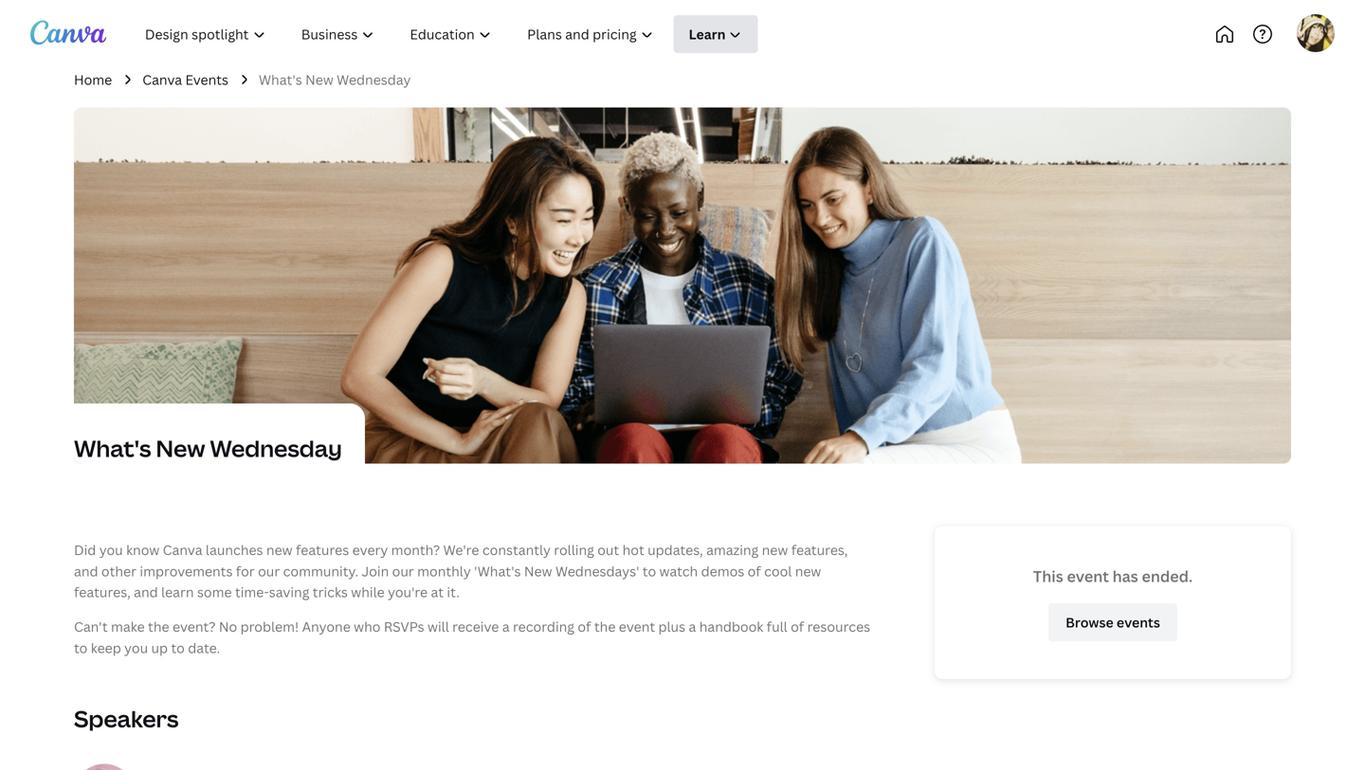 Task type: locate. For each thing, give the bounding box(es) containing it.
receive
[[452, 618, 499, 636]]

up
[[151, 639, 168, 657]]

canva left events
[[142, 71, 182, 89]]

1 horizontal spatial you
[[124, 639, 148, 657]]

our right for at the bottom of page
[[258, 562, 280, 580]]

constantly
[[482, 541, 551, 559]]

2 horizontal spatial new
[[524, 562, 552, 580]]

features, up cool
[[791, 541, 848, 559]]

1 horizontal spatial a
[[689, 618, 696, 636]]

has
[[1113, 566, 1138, 587]]

1 horizontal spatial new
[[305, 71, 333, 89]]

will
[[428, 618, 449, 636]]

1 vertical spatial and
[[134, 584, 158, 602]]

our up you're
[[392, 562, 414, 580]]

1 horizontal spatial our
[[392, 562, 414, 580]]

of left cool
[[748, 562, 761, 580]]

did
[[74, 541, 96, 559]]

the
[[148, 618, 169, 636], [594, 618, 616, 636]]

of
[[748, 562, 761, 580], [578, 618, 591, 636], [791, 618, 804, 636]]

1 vertical spatial new
[[156, 433, 205, 464]]

2 vertical spatial new
[[524, 562, 552, 580]]

to right up in the left bottom of the page
[[171, 639, 185, 657]]

1 vertical spatial canva
[[163, 541, 202, 559]]

and
[[74, 562, 98, 580], [134, 584, 158, 602]]

new
[[266, 541, 293, 559], [762, 541, 788, 559], [795, 562, 821, 580]]

full
[[767, 618, 788, 636]]

the down wednesdays' on the bottom
[[594, 618, 616, 636]]

canva events
[[142, 71, 228, 89]]

event left plus
[[619, 618, 655, 636]]

0 vertical spatial canva
[[142, 71, 182, 89]]

0 horizontal spatial our
[[258, 562, 280, 580]]

keep
[[91, 639, 121, 657]]

this
[[1033, 566, 1063, 587]]

to
[[643, 562, 656, 580], [74, 639, 88, 657], [171, 639, 185, 657]]

saving
[[269, 584, 309, 602]]

a right plus
[[689, 618, 696, 636]]

hot
[[622, 541, 644, 559]]

canva
[[142, 71, 182, 89], [163, 541, 202, 559]]

wednesday
[[337, 71, 411, 89], [210, 433, 342, 464]]

to inside did you know canva launches new features every month? we're constantly rolling out hot updates, amazing new features, and other improvements for our community. join our monthly 'what's new wednesdays' to watch demos of cool new features, and learn some time-saving tricks while you're at it.
[[643, 562, 656, 580]]

new left features
[[266, 541, 293, 559]]

monthly
[[417, 562, 471, 580]]

recording
[[513, 618, 574, 636]]

1 vertical spatial what's new wednesday
[[74, 433, 342, 464]]

home link
[[74, 69, 112, 90]]

1 vertical spatial you
[[124, 639, 148, 657]]

out
[[597, 541, 619, 559]]

date.
[[188, 639, 220, 657]]

anyone
[[302, 618, 351, 636]]

0 vertical spatial you
[[99, 541, 123, 559]]

month?
[[391, 541, 440, 559]]

1 horizontal spatial new
[[762, 541, 788, 559]]

top level navigation element
[[129, 15, 822, 53]]

to down hot
[[643, 562, 656, 580]]

1 horizontal spatial the
[[594, 618, 616, 636]]

a
[[502, 618, 510, 636], [689, 618, 696, 636]]

our
[[258, 562, 280, 580], [392, 562, 414, 580]]

rsvps
[[384, 618, 424, 636]]

amazing
[[706, 541, 759, 559]]

0 horizontal spatial you
[[99, 541, 123, 559]]

0 horizontal spatial event
[[619, 618, 655, 636]]

2 horizontal spatial to
[[643, 562, 656, 580]]

features, down other
[[74, 584, 131, 602]]

2 a from the left
[[689, 618, 696, 636]]

we're
[[443, 541, 479, 559]]

improvements
[[140, 562, 233, 580]]

2 horizontal spatial of
[[791, 618, 804, 636]]

1 vertical spatial features,
[[74, 584, 131, 602]]

learn
[[161, 584, 194, 602]]

1 a from the left
[[502, 618, 510, 636]]

speakers
[[74, 704, 179, 735]]

new up cool
[[762, 541, 788, 559]]

0 vertical spatial new
[[305, 71, 333, 89]]

you up other
[[99, 541, 123, 559]]

0 horizontal spatial new
[[156, 433, 205, 464]]

of right recording
[[578, 618, 591, 636]]

new
[[305, 71, 333, 89], [156, 433, 205, 464], [524, 562, 552, 580]]

a right receive
[[502, 618, 510, 636]]

know
[[126, 541, 160, 559]]

0 horizontal spatial the
[[148, 618, 169, 636]]

event
[[1067, 566, 1109, 587], [619, 618, 655, 636]]

0 vertical spatial what's new wednesday
[[259, 71, 411, 89]]

0 horizontal spatial what's
[[74, 433, 151, 464]]

time-
[[235, 584, 269, 602]]

demos
[[701, 562, 744, 580]]

0 horizontal spatial of
[[578, 618, 591, 636]]

what's new wednesday
[[259, 71, 411, 89], [74, 433, 342, 464]]

1 horizontal spatial of
[[748, 562, 761, 580]]

2 the from the left
[[594, 618, 616, 636]]

it.
[[447, 584, 460, 602]]

this event has ended.
[[1033, 566, 1193, 587]]

1 horizontal spatial what's
[[259, 71, 302, 89]]

for
[[236, 562, 255, 580]]

features,
[[791, 541, 848, 559], [74, 584, 131, 602]]

you down make
[[124, 639, 148, 657]]

the up up in the left bottom of the page
[[148, 618, 169, 636]]

0 horizontal spatial features,
[[74, 584, 131, 602]]

event left has
[[1067, 566, 1109, 587]]

what's
[[259, 71, 302, 89], [74, 433, 151, 464]]

home
[[74, 71, 112, 89]]

you
[[99, 541, 123, 559], [124, 639, 148, 657]]

and left the "learn"
[[134, 584, 158, 602]]

1 horizontal spatial features,
[[791, 541, 848, 559]]

of right full
[[791, 618, 804, 636]]

1 vertical spatial event
[[619, 618, 655, 636]]

tricks
[[313, 584, 348, 602]]

to down can't
[[74, 639, 88, 657]]

new right cool
[[795, 562, 821, 580]]

0 vertical spatial event
[[1067, 566, 1109, 587]]

canva up improvements
[[163, 541, 202, 559]]

and down did
[[74, 562, 98, 580]]

1 vertical spatial what's
[[74, 433, 151, 464]]

0 vertical spatial what's
[[259, 71, 302, 89]]

0 vertical spatial and
[[74, 562, 98, 580]]

0 horizontal spatial a
[[502, 618, 510, 636]]



Task type: describe. For each thing, give the bounding box(es) containing it.
of inside did you know canva launches new features every month? we're constantly rolling out hot updates, amazing new features, and other improvements for our community. join our monthly 'what's new wednesdays' to watch demos of cool new features, and learn some time-saving tricks while you're at it.
[[748, 562, 761, 580]]

make
[[111, 618, 145, 636]]

you inside can't make the event? no problem! anyone who rsvps will receive a recording of the event plus a handbook full of resources to keep you up to date.
[[124, 639, 148, 657]]

0 horizontal spatial to
[[74, 639, 88, 657]]

event inside can't make the event? no problem! anyone who rsvps will receive a recording of the event plus a handbook full of resources to keep you up to date.
[[619, 618, 655, 636]]

no
[[219, 618, 237, 636]]

can't
[[74, 618, 108, 636]]

1 our from the left
[[258, 562, 280, 580]]

you inside did you know canva launches new features every month? we're constantly rolling out hot updates, amazing new features, and other improvements for our community. join our monthly 'what's new wednesdays' to watch demos of cool new features, and learn some time-saving tricks while you're at it.
[[99, 541, 123, 559]]

plus
[[658, 618, 685, 636]]

watch
[[659, 562, 698, 580]]

rolling
[[554, 541, 594, 559]]

events
[[185, 71, 228, 89]]

resources
[[807, 618, 870, 636]]

updates,
[[648, 541, 703, 559]]

0 vertical spatial wednesday
[[337, 71, 411, 89]]

community.
[[283, 562, 358, 580]]

canva inside did you know canva launches new features every month? we're constantly rolling out hot updates, amazing new features, and other improvements for our community. join our monthly 'what's new wednesdays' to watch demos of cool new features, and learn some time-saving tricks while you're at it.
[[163, 541, 202, 559]]

every
[[352, 541, 388, 559]]

did you know canva launches new features every month? we're constantly rolling out hot updates, amazing new features, and other improvements for our community. join our monthly 'what's new wednesdays' to watch demos of cool new features, and learn some time-saving tricks while you're at it.
[[74, 541, 848, 602]]

other
[[101, 562, 137, 580]]

cool
[[764, 562, 792, 580]]

join
[[362, 562, 389, 580]]

1 horizontal spatial and
[[134, 584, 158, 602]]

canva events link
[[142, 69, 228, 90]]

can't make the event? no problem! anyone who rsvps will receive a recording of the event plus a handbook full of resources to keep you up to date.
[[74, 618, 870, 657]]

at
[[431, 584, 444, 602]]

while
[[351, 584, 385, 602]]

0 horizontal spatial new
[[266, 541, 293, 559]]

who
[[354, 618, 381, 636]]

1 horizontal spatial event
[[1067, 566, 1109, 587]]

problem!
[[240, 618, 299, 636]]

0 vertical spatial features,
[[791, 541, 848, 559]]

'what's
[[474, 562, 521, 580]]

1 vertical spatial wednesday
[[210, 433, 342, 464]]

2 horizontal spatial new
[[795, 562, 821, 580]]

1 the from the left
[[148, 618, 169, 636]]

some
[[197, 584, 232, 602]]

1 horizontal spatial to
[[171, 639, 185, 657]]

handbook
[[699, 618, 763, 636]]

ended.
[[1142, 566, 1193, 587]]

0 horizontal spatial and
[[74, 562, 98, 580]]

event?
[[172, 618, 216, 636]]

features
[[296, 541, 349, 559]]

launches
[[206, 541, 263, 559]]

new inside did you know canva launches new features every month? we're constantly rolling out hot updates, amazing new features, and other improvements for our community. join our monthly 'what's new wednesdays' to watch demos of cool new features, and learn some time-saving tricks while you're at it.
[[524, 562, 552, 580]]

you're
[[388, 584, 428, 602]]

2 our from the left
[[392, 562, 414, 580]]

wednesdays'
[[555, 562, 639, 580]]



Task type: vqa. For each thing, say whether or not it's contained in the screenshot.
resources
yes



